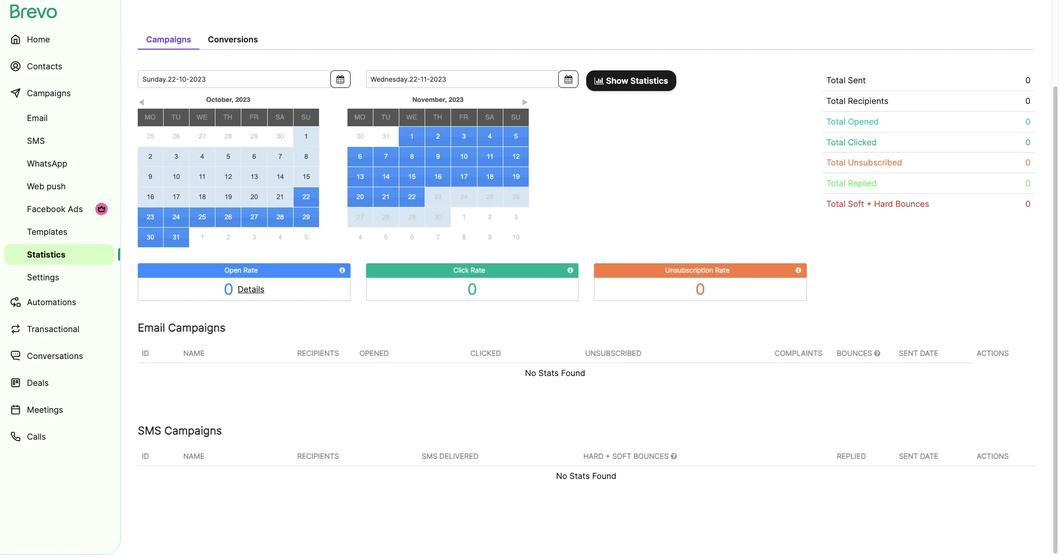 Task type: vqa. For each thing, say whether or not it's contained in the screenshot.
the corresponding to default
no



Task type: describe. For each thing, give the bounding box(es) containing it.
1 horizontal spatial 9 link
[[425, 147, 451, 167]]

2 sent date from the top
[[899, 452, 939, 461]]

2 sent from the top
[[899, 452, 918, 461]]

0 for total clicked
[[1026, 137, 1031, 147]]

24 for topmost 24 link
[[460, 193, 468, 201]]

rate for unsubscription rate
[[715, 266, 730, 275]]

home link
[[4, 27, 114, 52]]

1 vertical spatial 24 link
[[164, 208, 189, 227]]

0 horizontal spatial 18
[[199, 193, 206, 201]]

contacts link
[[4, 54, 114, 79]]

2 horizontal spatial 7 link
[[425, 228, 451, 248]]

0 horizontal spatial 8
[[304, 153, 308, 161]]

delivered
[[440, 452, 479, 461]]

2 13 from the left
[[356, 173, 364, 181]]

1 horizontal spatial 29
[[303, 213, 310, 221]]

facebook ads
[[27, 204, 83, 214]]

1 actions from the top
[[977, 349, 1009, 358]]

bounces
[[634, 452, 669, 461]]

push
[[47, 181, 66, 192]]

id for email campaigns
[[142, 349, 149, 358]]

1 horizontal spatial soft
[[848, 199, 864, 209]]

2 horizontal spatial 8
[[462, 233, 466, 241]]

1 horizontal spatial opened
[[848, 116, 879, 127]]

0 vertical spatial hard
[[874, 199, 893, 209]]

1 horizontal spatial 18
[[486, 173, 494, 181]]

1 horizontal spatial 27
[[251, 213, 258, 221]]

19 for "19" link to the right
[[512, 173, 520, 181]]

0 horizontal spatial 28 link
[[215, 127, 241, 147]]

1 vertical spatial 26 link
[[503, 188, 529, 207]]

0 vertical spatial 25 link
[[138, 127, 163, 147]]

2 vertical spatial 9
[[488, 233, 492, 241]]

we for november, 2023
[[406, 113, 417, 121]]

0 horizontal spatial 18 link
[[190, 188, 215, 207]]

0 horizontal spatial 17
[[173, 193, 180, 201]]

1 horizontal spatial 8 link
[[399, 147, 425, 167]]

sms for sms
[[27, 136, 45, 146]]

1 vertical spatial statistics
[[27, 250, 66, 260]]

1 horizontal spatial 29 link
[[294, 208, 319, 227]]

1 vertical spatial +
[[606, 452, 610, 461]]

deals
[[27, 378, 49, 388]]

0 horizontal spatial 23
[[147, 213, 154, 221]]

28 for right 28 link
[[382, 213, 390, 221]]

facebook ads link
[[4, 199, 114, 220]]

email for email campaigns
[[138, 321, 165, 334]]

0 vertical spatial 9
[[436, 153, 440, 161]]

1 21 link from the left
[[268, 188, 293, 207]]

2 horizontal spatial 26
[[512, 193, 520, 201]]

we for october, 2023
[[197, 113, 207, 121]]

0 horizontal spatial clicked
[[470, 349, 501, 358]]

▶
[[522, 99, 528, 107]]

0 horizontal spatial 23 link
[[138, 208, 163, 227]]

2 horizontal spatial 27 link
[[348, 208, 373, 227]]

0 horizontal spatial hard
[[584, 452, 604, 461]]

email campaigns
[[138, 321, 226, 334]]

25 for 25 link to the top
[[147, 133, 154, 141]]

calendar image for from text field
[[337, 75, 344, 83]]

total opened
[[826, 116, 879, 127]]

total clicked
[[826, 137, 877, 147]]

0 horizontal spatial bounces
[[837, 349, 874, 358]]

details
[[238, 284, 264, 295]]

automations
[[27, 297, 76, 308]]

1 sent date from the top
[[899, 349, 939, 358]]

2 20 link from the left
[[348, 188, 373, 207]]

15 for 2nd 15 link from right
[[303, 173, 310, 181]]

0 horizontal spatial campaigns link
[[4, 81, 114, 106]]

1 horizontal spatial 28 link
[[268, 208, 293, 227]]

0 horizontal spatial 27
[[199, 133, 206, 141]]

1 horizontal spatial 23
[[434, 193, 442, 201]]

2 vertical spatial 26
[[225, 213, 232, 221]]

1 vertical spatial 10 link
[[164, 167, 189, 187]]

2 horizontal spatial 8 link
[[451, 228, 477, 247]]

1 vertical spatial 17 link
[[164, 188, 189, 207]]

7 for the middle 7 link
[[384, 153, 388, 160]]

1 13 link from the left
[[242, 167, 267, 187]]

0 horizontal spatial 8 link
[[294, 147, 319, 167]]

0 for total unsubscribed
[[1026, 158, 1031, 168]]

2 horizontal spatial 9 link
[[477, 228, 503, 247]]

name for sms campaigns
[[183, 452, 205, 461]]

1 horizontal spatial +
[[867, 199, 872, 209]]

ads
[[68, 204, 83, 214]]

0 vertical spatial clicked
[[848, 137, 877, 147]]

1 horizontal spatial 27 link
[[242, 208, 267, 227]]

0 horizontal spatial 6 link
[[242, 147, 267, 167]]

1 horizontal spatial 19 link
[[503, 167, 529, 187]]

open
[[225, 266, 242, 275]]

name for email campaigns
[[183, 349, 205, 358]]

whatsapp link
[[4, 153, 114, 174]]

0 vertical spatial 26
[[173, 133, 180, 141]]

found for sms campaigns
[[592, 471, 617, 482]]

0 horizontal spatial 10
[[173, 173, 180, 181]]

0 vertical spatial 24 link
[[451, 188, 477, 207]]

0 vertical spatial recipients
[[848, 96, 889, 106]]

show
[[606, 76, 629, 86]]

info circle image for open rate
[[339, 267, 345, 274]]

web push
[[27, 181, 66, 192]]

1 20 link from the left
[[242, 188, 267, 207]]

sms delivered
[[422, 452, 479, 461]]

6 for 6 link to the middle
[[358, 153, 362, 160]]

25 for the bottommost 25 link
[[199, 213, 206, 221]]

2 21 link from the left
[[373, 188, 399, 207]]

0 horizontal spatial 19 link
[[216, 188, 241, 207]]

0 horizontal spatial 29
[[251, 133, 258, 141]]

show statistics button
[[586, 70, 677, 91]]

2 horizontal spatial 6 link
[[399, 228, 425, 248]]

0 vertical spatial replied
[[848, 178, 877, 189]]

1 vertical spatial 31 link
[[164, 228, 189, 248]]

0 horizontal spatial 27 link
[[189, 127, 215, 147]]

1 horizontal spatial bounces
[[896, 199, 929, 209]]

0 for total soft + hard bounces
[[1026, 199, 1031, 209]]

0 details
[[224, 280, 264, 299]]

facebook
[[27, 204, 65, 214]]

0 horizontal spatial 11 link
[[190, 167, 215, 187]]

unsubscription
[[665, 266, 713, 275]]

2023 for october,
[[235, 96, 250, 104]]

1 vertical spatial 25 link
[[477, 188, 503, 207]]

sent
[[848, 75, 866, 85]]

total unsubscribed
[[826, 158, 902, 168]]

deals link
[[4, 371, 114, 396]]

su for 5
[[511, 113, 521, 121]]

1 14 from the left
[[277, 173, 284, 181]]

1 date from the top
[[920, 349, 939, 358]]

october, 2023
[[206, 96, 250, 104]]

2 22 from the left
[[408, 193, 416, 201]]

1 horizontal spatial 7 link
[[373, 147, 399, 167]]

settings link
[[4, 267, 114, 288]]

home
[[27, 34, 50, 45]]

1 horizontal spatial 10
[[460, 153, 468, 161]]

email for email
[[27, 113, 48, 123]]

31 for rightmost 31 link
[[382, 133, 390, 141]]

1 horizontal spatial 6 link
[[348, 147, 373, 167]]

15 for 1st 15 link from right
[[408, 173, 416, 181]]

fr for november, 2023
[[459, 113, 468, 121]]

total recipients
[[826, 96, 889, 106]]

2 15 link from the left
[[399, 167, 425, 187]]

th for 2
[[433, 113, 442, 121]]

hard  + soft bounces
[[584, 452, 671, 461]]

web
[[27, 181, 44, 192]]

From text field
[[138, 70, 331, 88]]

october,
[[206, 96, 234, 104]]

0 horizontal spatial 9
[[149, 173, 152, 181]]

total sent
[[826, 75, 866, 85]]

november, 2023 link
[[373, 94, 503, 106]]

▶ link
[[521, 97, 529, 107]]

calls
[[27, 432, 46, 442]]

0 for total recipients
[[1026, 96, 1031, 106]]

sms for sms delivered
[[422, 452, 438, 461]]

conversations
[[27, 351, 83, 362]]

0 vertical spatial 23 link
[[425, 188, 451, 207]]

2 vertical spatial 25 link
[[190, 208, 215, 227]]

click rate
[[453, 266, 485, 275]]

0 horizontal spatial 9 link
[[138, 167, 163, 187]]

0 horizontal spatial opened
[[359, 349, 389, 358]]

◀ link
[[138, 97, 146, 107]]

1 vertical spatial unsubscribed
[[585, 349, 642, 358]]

web push link
[[4, 176, 114, 197]]

1 horizontal spatial 12 link
[[503, 147, 529, 167]]

2 13 link from the left
[[348, 167, 373, 187]]

sms campaigns
[[138, 425, 222, 437]]

0 horizontal spatial 12 link
[[216, 167, 241, 187]]

automations link
[[4, 290, 114, 315]]

templates
[[27, 227, 67, 237]]

1 horizontal spatial 17 link
[[451, 167, 477, 187]]

conversions link
[[200, 29, 266, 50]]

1 horizontal spatial 31 link
[[373, 127, 399, 147]]

28 for leftmost 28 link
[[225, 133, 232, 141]]

0 vertical spatial 17
[[460, 173, 468, 181]]

0 vertical spatial 11 link
[[477, 147, 503, 167]]

0 for total opened
[[1026, 116, 1031, 127]]

2 horizontal spatial 29
[[408, 213, 416, 221]]

october, 2023 link
[[163, 94, 293, 106]]

templates link
[[4, 222, 114, 242]]

total soft + hard bounces
[[826, 199, 929, 209]]

2 horizontal spatial 27
[[356, 213, 364, 221]]

transactional
[[27, 324, 79, 335]]

settings
[[27, 272, 59, 283]]

bar chart image
[[595, 77, 604, 85]]

found for email campaigns
[[561, 368, 585, 378]]

7 for the rightmost 7 link
[[436, 234, 440, 241]]

meetings link
[[4, 398, 114, 423]]



Task type: locate. For each thing, give the bounding box(es) containing it.
0 horizontal spatial 25 link
[[138, 127, 163, 147]]

2 su from the left
[[511, 113, 521, 121]]

november, 2023 ▶
[[412, 96, 528, 107]]

25 for the middle 25 link
[[486, 193, 494, 201]]

1 vertical spatial 16 link
[[138, 188, 163, 207]]

no for sms campaigns
[[556, 471, 567, 482]]

2 sa from the left
[[485, 113, 494, 121]]

1 horizontal spatial fr
[[459, 113, 468, 121]]

1 tu from the left
[[172, 113, 181, 121]]

su
[[301, 113, 311, 121], [511, 113, 521, 121]]

23
[[434, 193, 442, 201], [147, 213, 154, 221]]

mo for 25
[[145, 113, 156, 121]]

0 horizontal spatial 2023
[[235, 96, 250, 104]]

0 vertical spatial 16 link
[[425, 167, 451, 187]]

0 horizontal spatial 16
[[147, 193, 154, 201]]

0 horizontal spatial 26 link
[[163, 127, 189, 147]]

16 for 16 link to the bottom
[[147, 193, 154, 201]]

30
[[277, 133, 284, 141], [357, 133, 364, 141], [434, 213, 442, 221], [147, 234, 154, 241]]

28 link
[[215, 127, 241, 147], [268, 208, 293, 227], [373, 208, 399, 227]]

0 vertical spatial 31
[[382, 133, 390, 141]]

14 link
[[268, 167, 293, 187], [373, 167, 399, 187]]

2 actions from the top
[[977, 452, 1009, 461]]

1 sa from the left
[[276, 113, 285, 121]]

2023 down to text field
[[449, 96, 464, 104]]

2 id from the top
[[142, 452, 149, 461]]

0 horizontal spatial 29 link
[[241, 127, 267, 147]]

2 horizontal spatial 28 link
[[373, 208, 399, 227]]

email inside 'link'
[[27, 113, 48, 123]]

total up total clicked
[[826, 116, 846, 127]]

0 vertical spatial 18 link
[[477, 167, 503, 187]]

2 fr from the left
[[459, 113, 468, 121]]

1 vertical spatial sent date
[[899, 452, 939, 461]]

total down total sent
[[826, 96, 846, 106]]

1 horizontal spatial sms
[[138, 425, 161, 437]]

tu for 26
[[172, 113, 181, 121]]

1 15 link from the left
[[294, 167, 319, 187]]

19 for leftmost "19" link
[[225, 193, 232, 201]]

1 horizontal spatial su
[[511, 113, 521, 121]]

1 2023 from the left
[[235, 96, 250, 104]]

fr down november, 2023 ▶
[[459, 113, 468, 121]]

bounces
[[896, 199, 929, 209], [837, 349, 874, 358]]

3 link
[[451, 127, 477, 147], [164, 147, 189, 167], [503, 208, 529, 228], [241, 228, 267, 248]]

we down october,
[[197, 113, 207, 121]]

4 link
[[477, 127, 503, 147], [190, 147, 215, 167], [348, 228, 373, 248], [267, 228, 293, 248]]

open rate
[[225, 266, 258, 275]]

7 link
[[268, 147, 293, 167], [373, 147, 399, 167], [425, 228, 451, 248]]

22
[[303, 193, 310, 201], [408, 193, 416, 201]]

sa for 30
[[276, 113, 285, 121]]

1 vertical spatial recipients
[[297, 349, 339, 358]]

1 horizontal spatial 18 link
[[477, 167, 503, 187]]

1 vertical spatial bounces
[[837, 349, 874, 358]]

3 info circle image from the left
[[796, 267, 802, 274]]

31 for the bottommost 31 link
[[173, 234, 180, 241]]

1 vertical spatial stats
[[570, 471, 590, 482]]

stats for email campaigns
[[539, 368, 559, 378]]

rate right click
[[471, 266, 485, 275]]

18 link
[[477, 167, 503, 187], [190, 188, 215, 207]]

1 total from the top
[[826, 75, 846, 85]]

total down total replied
[[826, 199, 846, 209]]

9
[[436, 153, 440, 161], [149, 173, 152, 181], [488, 233, 492, 241]]

+ down total replied
[[867, 199, 872, 209]]

email
[[27, 113, 48, 123], [138, 321, 165, 334]]

recipients for email campaigns
[[297, 349, 339, 358]]

0 vertical spatial actions
[[977, 349, 1009, 358]]

soft left "bounces"
[[612, 452, 632, 461]]

0 for total sent
[[1026, 75, 1031, 85]]

info circle image
[[339, 267, 345, 274], [568, 267, 573, 274], [796, 267, 802, 274]]

2 horizontal spatial 29 link
[[399, 208, 425, 227]]

20 for 2nd the 20 link from left
[[356, 193, 364, 201]]

1 vertical spatial 25
[[486, 193, 494, 201]]

click
[[453, 266, 469, 275]]

campaigns
[[146, 34, 191, 45], [27, 88, 71, 98], [168, 321, 226, 334], [164, 425, 222, 437]]

sa
[[276, 113, 285, 121], [485, 113, 494, 121]]

1 info circle image from the left
[[339, 267, 345, 274]]

+ left "bounces"
[[606, 452, 610, 461]]

0 horizontal spatial we
[[197, 113, 207, 121]]

sms
[[27, 136, 45, 146], [138, 425, 161, 437], [422, 452, 438, 461]]

2023 inside the october, 2023 link
[[235, 96, 250, 104]]

1 fr from the left
[[250, 113, 259, 121]]

total replied
[[826, 178, 877, 189]]

total for total soft + hard bounces
[[826, 199, 846, 209]]

sms for sms campaigns
[[138, 425, 161, 437]]

0 horizontal spatial mo
[[145, 113, 156, 121]]

recipients for sms campaigns
[[297, 452, 339, 461]]

conversions
[[208, 34, 258, 45]]

email link
[[4, 108, 114, 128]]

info circle image for unsubscription rate
[[796, 267, 802, 274]]

1 calendar image from the left
[[337, 75, 344, 83]]

12 for left 12 link
[[225, 173, 232, 181]]

id for sms campaigns
[[142, 452, 149, 461]]

1 vertical spatial 31
[[173, 234, 180, 241]]

1 name from the top
[[183, 349, 205, 358]]

1 th from the left
[[224, 113, 233, 121]]

unsubscription rate
[[665, 266, 730, 275]]

0 vertical spatial 24
[[460, 193, 468, 201]]

3 rate from the left
[[715, 266, 730, 275]]

1 22 from the left
[[303, 193, 310, 201]]

we down november,
[[406, 113, 417, 121]]

sa for 4
[[485, 113, 494, 121]]

sent
[[899, 349, 918, 358], [899, 452, 918, 461]]

7 for leftmost 7 link
[[278, 153, 282, 160]]

2 tu from the left
[[381, 113, 390, 121]]

1 vertical spatial 23
[[147, 213, 154, 221]]

2 info circle image from the left
[[568, 267, 573, 274]]

0 vertical spatial 23
[[434, 193, 442, 201]]

total down total clicked
[[826, 158, 846, 168]]

2 vertical spatial sms
[[422, 452, 438, 461]]

+
[[867, 199, 872, 209], [606, 452, 610, 461]]

5 link
[[503, 127, 529, 147], [216, 147, 241, 167], [373, 228, 399, 248], [293, 228, 319, 248]]

12
[[512, 153, 520, 161], [225, 173, 232, 181]]

1 14 link from the left
[[268, 167, 293, 187]]

left___rvooi image
[[97, 205, 106, 213]]

1 vertical spatial name
[[183, 452, 205, 461]]

1 sent from the top
[[899, 349, 918, 358]]

0 horizontal spatial 6
[[252, 153, 256, 160]]

2 horizontal spatial 25
[[486, 193, 494, 201]]

0 horizontal spatial 22
[[303, 193, 310, 201]]

no stats found for email campaigns
[[525, 368, 585, 378]]

1 15 from the left
[[303, 173, 310, 181]]

0 horizontal spatial fr
[[250, 113, 259, 121]]

1 vertical spatial actions
[[977, 452, 1009, 461]]

total for total recipients
[[826, 96, 846, 106]]

◀
[[138, 99, 145, 107]]

11 link
[[477, 147, 503, 167], [190, 167, 215, 187]]

statistics right show
[[631, 76, 668, 86]]

2 15 from the left
[[408, 173, 416, 181]]

no for email campaigns
[[525, 368, 536, 378]]

total down 'total opened'
[[826, 137, 846, 147]]

17
[[460, 173, 468, 181], [173, 193, 180, 201]]

1 horizontal spatial campaigns link
[[138, 29, 200, 50]]

2 2023 from the left
[[449, 96, 464, 104]]

1 horizontal spatial 26 link
[[216, 208, 241, 227]]

1 vertical spatial 11 link
[[190, 167, 215, 187]]

0 horizontal spatial 7
[[278, 153, 282, 160]]

total for total unsubscribed
[[826, 158, 846, 168]]

25
[[147, 133, 154, 141], [486, 193, 494, 201], [199, 213, 206, 221]]

11 for topmost "11" link
[[487, 153, 494, 161]]

2 rate from the left
[[471, 266, 485, 275]]

1 22 link from the left
[[294, 188, 319, 207]]

1 horizontal spatial 24
[[460, 193, 468, 201]]

statistics down templates
[[27, 250, 66, 260]]

22 link
[[294, 188, 319, 207], [399, 188, 425, 207]]

whatsapp
[[27, 159, 67, 169]]

9 link
[[425, 147, 451, 167], [138, 167, 163, 187], [477, 228, 503, 247]]

23 link
[[425, 188, 451, 207], [138, 208, 163, 227]]

1 horizontal spatial 20
[[356, 193, 364, 201]]

2 horizontal spatial 10
[[512, 233, 520, 241]]

recipients
[[848, 96, 889, 106], [297, 349, 339, 358], [297, 452, 339, 461]]

1 rate from the left
[[243, 266, 258, 275]]

date
[[920, 349, 939, 358], [920, 452, 939, 461]]

complaints
[[775, 349, 823, 358]]

name
[[183, 349, 205, 358], [183, 452, 205, 461]]

1 horizontal spatial 21
[[382, 193, 390, 201]]

th for 28
[[224, 113, 233, 121]]

20 for second the 20 link from the right
[[251, 193, 258, 201]]

2 th from the left
[[433, 113, 442, 121]]

16
[[434, 173, 442, 181], [147, 193, 154, 201]]

rate right the "open"
[[243, 266, 258, 275]]

2 vertical spatial 10 link
[[503, 228, 529, 247]]

info circle image for click rate
[[568, 267, 573, 274]]

1 horizontal spatial 17
[[460, 173, 468, 181]]

1 vertical spatial hard
[[584, 452, 604, 461]]

2 mo from the left
[[355, 113, 365, 121]]

th down the october, 2023 link
[[224, 113, 233, 121]]

0 horizontal spatial 7 link
[[268, 147, 293, 167]]

1 vertical spatial date
[[920, 452, 939, 461]]

name down the email campaigns
[[183, 349, 205, 358]]

2023 down from text field
[[235, 96, 250, 104]]

2 21 from the left
[[382, 193, 390, 201]]

total for total replied
[[826, 178, 846, 189]]

6 link
[[242, 147, 267, 167], [348, 147, 373, 167], [399, 228, 425, 248]]

calendar image
[[337, 75, 344, 83], [565, 75, 572, 83]]

1 vertical spatial 24
[[173, 213, 180, 221]]

0 horizontal spatial rate
[[243, 266, 258, 275]]

24
[[460, 193, 468, 201], [173, 213, 180, 221]]

1 horizontal spatial info circle image
[[568, 267, 573, 274]]

2 calendar image from the left
[[565, 75, 572, 83]]

18
[[486, 173, 494, 181], [199, 193, 206, 201]]

id down the email campaigns
[[142, 349, 149, 358]]

soft down total replied
[[848, 199, 864, 209]]

found
[[561, 368, 585, 378], [592, 471, 617, 482]]

fr for october, 2023
[[250, 113, 259, 121]]

1 horizontal spatial 8
[[410, 153, 414, 161]]

2 horizontal spatial 6
[[410, 234, 414, 241]]

unsubscribed
[[848, 158, 902, 168], [585, 349, 642, 358]]

name down sms campaigns
[[183, 452, 205, 461]]

19 link
[[503, 167, 529, 187], [216, 188, 241, 207]]

1 21 from the left
[[277, 193, 284, 201]]

stats for sms campaigns
[[570, 471, 590, 482]]

1 horizontal spatial 7
[[384, 153, 388, 160]]

0 vertical spatial sms
[[27, 136, 45, 146]]

2023 inside november, 2023 ▶
[[449, 96, 464, 104]]

2 22 link from the left
[[399, 188, 425, 207]]

2 total from the top
[[826, 96, 846, 106]]

1 vertical spatial 18
[[199, 193, 206, 201]]

mo for 30
[[355, 113, 365, 121]]

0 horizontal spatial 20
[[251, 193, 258, 201]]

total for total sent
[[826, 75, 846, 85]]

1 vertical spatial replied
[[837, 452, 866, 461]]

6 for the rightmost 6 link
[[410, 234, 414, 241]]

4 total from the top
[[826, 137, 846, 147]]

rate for open rate
[[243, 266, 258, 275]]

2 vertical spatial 26 link
[[216, 208, 241, 227]]

0 vertical spatial 25
[[147, 133, 154, 141]]

show statistics
[[604, 76, 668, 86]]

6 total from the top
[[826, 178, 846, 189]]

1 vertical spatial soft
[[612, 452, 632, 461]]

transactional link
[[4, 317, 114, 342]]

2 14 link from the left
[[373, 167, 399, 187]]

31
[[382, 133, 390, 141], [173, 234, 180, 241]]

1 horizontal spatial email
[[138, 321, 165, 334]]

1 horizontal spatial 23 link
[[425, 188, 451, 207]]

7 total from the top
[[826, 199, 846, 209]]

1 id from the top
[[142, 349, 149, 358]]

1 horizontal spatial 16
[[434, 173, 442, 181]]

2
[[436, 133, 440, 140], [149, 153, 152, 160], [488, 214, 492, 221], [226, 234, 230, 242]]

28 for middle 28 link
[[277, 213, 284, 221]]

1 vertical spatial 23 link
[[138, 208, 163, 227]]

2 vertical spatial 10
[[512, 233, 520, 241]]

calls link
[[4, 425, 114, 450]]

31 link
[[373, 127, 399, 147], [164, 228, 189, 248]]

conversations link
[[4, 344, 114, 369]]

1 13 from the left
[[251, 173, 258, 181]]

2 vertical spatial 25
[[199, 213, 206, 221]]

To text field
[[366, 70, 559, 88]]

1 horizontal spatial calendar image
[[565, 75, 572, 83]]

24 for bottom 24 link
[[173, 213, 180, 221]]

2 14 from the left
[[382, 173, 390, 181]]

id down sms campaigns
[[142, 452, 149, 461]]

0 for total replied
[[1026, 178, 1031, 189]]

1 horizontal spatial 10 link
[[451, 147, 477, 167]]

2023 for november,
[[449, 96, 464, 104]]

november,
[[412, 96, 447, 104]]

6 for 6 link to the left
[[252, 153, 256, 160]]

no stats found
[[525, 368, 585, 378], [556, 471, 617, 482]]

2 horizontal spatial info circle image
[[796, 267, 802, 274]]

0 horizontal spatial 21 link
[[268, 188, 293, 207]]

1 horizontal spatial 11
[[487, 153, 494, 161]]

26 link
[[163, 127, 189, 147], [503, 188, 529, 207], [216, 208, 241, 227]]

0 vertical spatial 16
[[434, 173, 442, 181]]

1 we from the left
[[197, 113, 207, 121]]

total down total unsubscribed
[[826, 178, 846, 189]]

total left "sent"
[[826, 75, 846, 85]]

soft
[[848, 199, 864, 209], [612, 452, 632, 461]]

1 horizontal spatial found
[[592, 471, 617, 482]]

rate right unsubscription
[[715, 266, 730, 275]]

id
[[142, 349, 149, 358], [142, 452, 149, 461]]

1 su from the left
[[301, 113, 311, 121]]

2 we from the left
[[406, 113, 417, 121]]

13 link
[[242, 167, 267, 187], [348, 167, 373, 187]]

0 vertical spatial opened
[[848, 116, 879, 127]]

16 link
[[425, 167, 451, 187], [138, 188, 163, 207]]

19
[[512, 173, 520, 181], [225, 193, 232, 201]]

sms link
[[4, 131, 114, 151]]

1 horizontal spatial 2023
[[449, 96, 464, 104]]

th down november, 2023 link
[[433, 113, 442, 121]]

11 for the leftmost "11" link
[[199, 173, 206, 181]]

tu for 31
[[381, 113, 390, 121]]

20 link
[[242, 188, 267, 207], [348, 188, 373, 207]]

2 name from the top
[[183, 452, 205, 461]]

1 20 from the left
[[251, 193, 258, 201]]

30 link
[[267, 127, 293, 147], [348, 127, 373, 147], [425, 208, 451, 227], [138, 228, 163, 248]]

2 horizontal spatial rate
[[715, 266, 730, 275]]

2 date from the top
[[920, 452, 939, 461]]

fr
[[250, 113, 259, 121], [459, 113, 468, 121]]

1 vertical spatial opened
[[359, 349, 389, 358]]

0 vertical spatial unsubscribed
[[848, 158, 902, 168]]

rate for click rate
[[471, 266, 485, 275]]

1 mo from the left
[[145, 113, 156, 121]]

2 20 from the left
[[356, 193, 364, 201]]

no stats found for sms campaigns
[[556, 471, 617, 482]]

12 for 12 link to the right
[[512, 153, 520, 161]]

calendar image for to text field
[[565, 75, 572, 83]]

meetings
[[27, 405, 63, 415]]

1 horizontal spatial 12
[[512, 153, 520, 161]]

5 total from the top
[[826, 158, 846, 168]]

contacts
[[27, 61, 62, 71]]

0 horizontal spatial 14 link
[[268, 167, 293, 187]]

2023
[[235, 96, 250, 104], [449, 96, 464, 104]]

16 for topmost 16 link
[[434, 173, 442, 181]]

1 horizontal spatial 6
[[358, 153, 362, 160]]

su for 1
[[301, 113, 311, 121]]

1 horizontal spatial 15
[[408, 173, 416, 181]]

21
[[277, 193, 284, 201], [382, 193, 390, 201]]

0 vertical spatial 18
[[486, 173, 494, 181]]

statistics
[[631, 76, 668, 86], [27, 250, 66, 260]]

0 horizontal spatial 13 link
[[242, 167, 267, 187]]

0 vertical spatial bounces
[[896, 199, 929, 209]]

hard
[[874, 199, 893, 209], [584, 452, 604, 461]]

total for total clicked
[[826, 137, 846, 147]]

sms inside 'sms' link
[[27, 136, 45, 146]]

1 vertical spatial 16
[[147, 193, 154, 201]]

statistics link
[[4, 244, 114, 265]]

20
[[251, 193, 258, 201], [356, 193, 364, 201]]

6
[[252, 153, 256, 160], [358, 153, 362, 160], [410, 234, 414, 241]]

fr down the october, 2023 link
[[250, 113, 259, 121]]

5
[[514, 133, 518, 140], [226, 153, 230, 160], [384, 234, 388, 241], [304, 234, 308, 242]]

statistics inside button
[[631, 76, 668, 86]]

3 total from the top
[[826, 116, 846, 127]]

1 link
[[293, 127, 319, 147], [399, 127, 425, 147], [451, 208, 477, 228], [190, 228, 215, 248]]

total for total opened
[[826, 116, 846, 127]]



